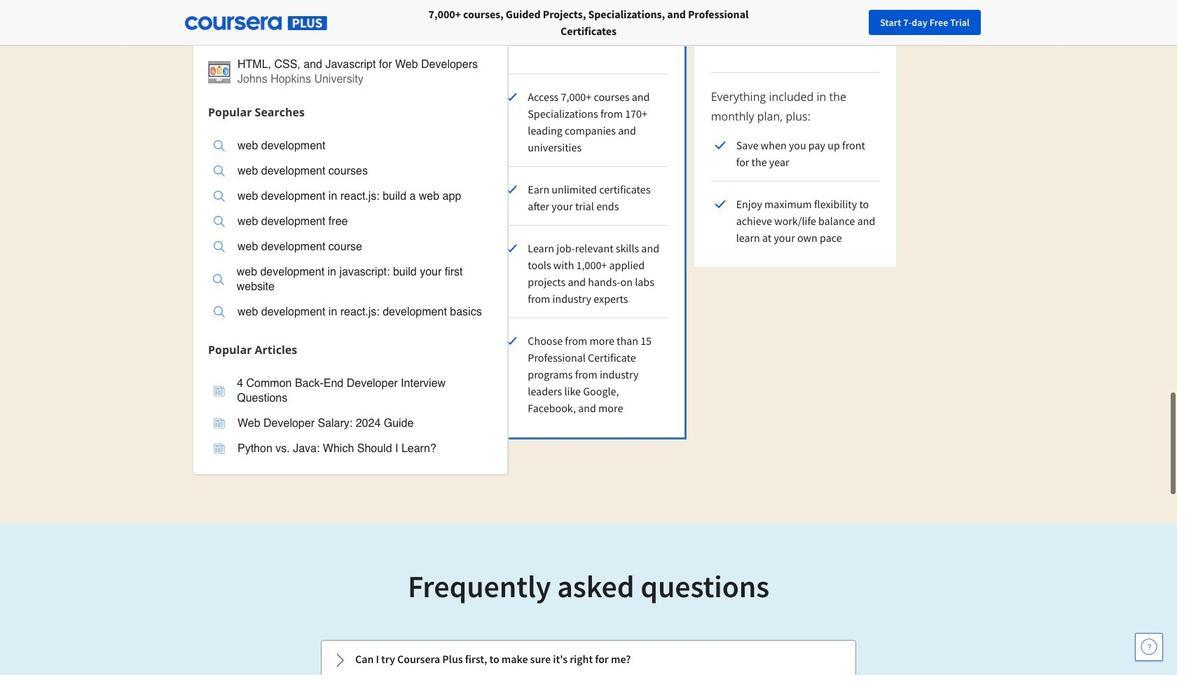 Task type: describe. For each thing, give the bounding box(es) containing it.
help center image
[[1141, 639, 1158, 655]]

What do you want to learn? text field
[[193, 9, 501, 37]]

coursera plus image
[[185, 16, 327, 30]]



Task type: locate. For each thing, give the bounding box(es) containing it.
list box
[[193, 124, 507, 337], [193, 362, 507, 474]]

1 vertical spatial list box
[[193, 362, 507, 474]]

0 vertical spatial list box
[[193, 124, 507, 337]]

2 list box from the top
[[193, 362, 507, 474]]

autocomplete results list box
[[193, 42, 508, 474]]

None search field
[[193, 9, 529, 474]]

1 list box from the top
[[193, 124, 507, 337]]

suggestion image image
[[208, 61, 231, 83], [214, 140, 225, 151], [214, 165, 225, 177], [214, 191, 225, 202], [214, 216, 225, 227], [214, 241, 225, 252], [213, 274, 225, 285], [214, 306, 225, 318], [214, 385, 225, 396], [214, 418, 225, 429], [214, 443, 225, 454]]



Task type: vqa. For each thing, say whether or not it's contained in the screenshot.
LIST BOX to the bottom
yes



